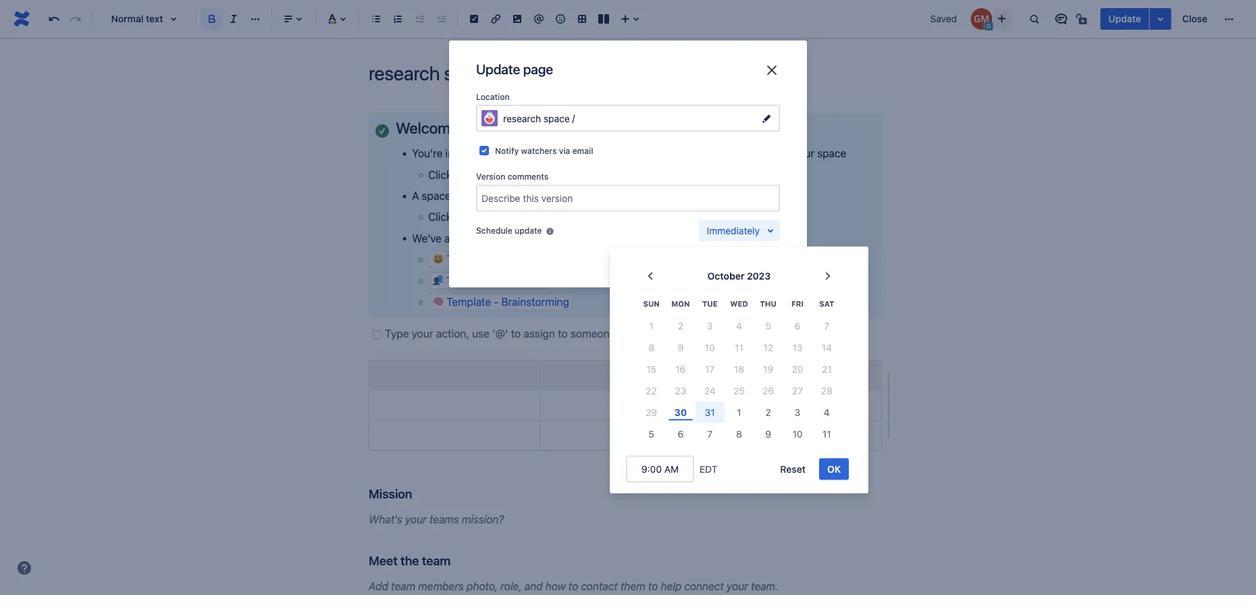 Task type: describe. For each thing, give the bounding box(es) containing it.
3 for 3 button to the right
[[795, 407, 801, 418]]

page down a space contains pages . create content in a page to collaborate with your team
[[596, 211, 620, 223]]

you're
[[412, 147, 443, 160]]

21
[[822, 363, 832, 375]]

19 button
[[754, 358, 783, 380]]

a space contains pages . create content in a page to collaborate with your team
[[412, 189, 798, 202]]

and
[[525, 580, 543, 592]]

26 cell
[[754, 380, 783, 402]]

24 cell
[[696, 380, 725, 402]]

✏️
[[455, 168, 466, 181]]

add team members photo, role, and how to contact them to help connect your team.
[[369, 580, 779, 592]]

18 button
[[725, 358, 754, 380]]

previous month, september 2023 image
[[643, 268, 659, 284]]

22
[[646, 385, 657, 396]]

22 cell
[[637, 380, 666, 402]]

row containing 5
[[637, 423, 842, 445]]

15 button
[[637, 358, 666, 380]]

could
[[723, 232, 750, 245]]

wed
[[731, 300, 749, 309]]

them
[[621, 580, 646, 592]]

1 vertical spatial pages
[[691, 232, 720, 245]]

1 horizontal spatial 1
[[737, 407, 742, 418]]

your down version comments field at top
[[634, 211, 656, 223]]

0 vertical spatial the
[[457, 147, 473, 160]]

14 button
[[813, 337, 842, 358]]

0 vertical spatial 9 button
[[666, 337, 696, 358]]

0 horizontal spatial 7 button
[[696, 423, 725, 445]]

to right edit
[[490, 168, 500, 181]]

1 vertical spatial 11 button
[[813, 423, 842, 445]]

saved
[[931, 13, 958, 24]]

27 button
[[783, 380, 813, 402]]

1 horizontal spatial 8 button
[[725, 423, 754, 445]]

0 vertical spatial 3 button
[[696, 315, 725, 337]]

Version comments field
[[478, 186, 779, 210]]

row containing 22
[[637, 380, 842, 402]]

close button
[[1175, 8, 1216, 30]]

30 button
[[666, 402, 696, 423]]

0 vertical spatial .
[[554, 147, 557, 160]]

welcome
[[396, 119, 459, 137]]

redo ⌘⇧z image
[[68, 11, 84, 27]]

a
[[412, 189, 419, 202]]

0 vertical spatial 1 button
[[637, 315, 666, 337]]

italic ⌘i image
[[226, 11, 242, 27]]

link image
[[488, 11, 504, 27]]

layouts image
[[596, 11, 612, 27]]

row containing 1
[[637, 315, 842, 337]]

close publish modal image
[[764, 62, 781, 78]]

21 button
[[813, 358, 842, 380]]

11 for bottommost 11 button
[[823, 428, 832, 439]]

29
[[646, 407, 658, 418]]

1 vertical spatial create
[[455, 211, 490, 223]]

12
[[764, 342, 774, 353]]

research inside main content area, start typing to enter text. text field
[[512, 119, 571, 137]]

see,
[[662, 147, 682, 160]]

team up 'toggle schedule update dialog' icon
[[774, 189, 798, 202]]

2023
[[747, 271, 771, 282]]

27 cell
[[783, 380, 813, 402]]

1 horizontal spatial 7 button
[[813, 315, 842, 337]]

your up notify
[[479, 119, 509, 137]]

25 cell
[[725, 380, 754, 402]]

what's your teams mission?
[[369, 513, 504, 526]]

visitors
[[603, 147, 638, 160]]

28
[[822, 385, 833, 396]]

1 horizontal spatial 10 button
[[783, 423, 813, 445]]

edit page location image
[[759, 110, 775, 126]]

:check_mark: image
[[376, 124, 389, 138]]

30
[[675, 407, 687, 418]]

13
[[793, 342, 803, 353]]

1 inside 1 cell
[[650, 320, 654, 331]]

schedule
[[476, 226, 513, 235]]

8 for 8 button to the right
[[737, 428, 743, 439]]

team right add
[[391, 580, 416, 592]]

you're in the space overview . it's what visitors first see, like a landing page for your space
[[412, 147, 847, 160]]

row group containing 1
[[637, 315, 842, 445]]

team up members at the left bottom of page
[[422, 554, 451, 568]]

your right "with"
[[749, 189, 771, 202]]

team.
[[751, 580, 779, 592]]

17 cell
[[696, 358, 725, 380]]

to right how at bottom
[[569, 580, 579, 592]]

12 button
[[754, 337, 783, 358]]

1 horizontal spatial 2 button
[[754, 402, 783, 423]]

row containing sun
[[637, 293, 842, 315]]

3 for 3 button to the top
[[707, 320, 713, 331]]

16 cell
[[666, 358, 696, 380]]

7 for right 7 button
[[825, 320, 830, 331]]

23 cell
[[666, 380, 696, 402]]

interview
[[552, 253, 596, 266]]

fri
[[792, 300, 804, 309]]

20 cell
[[783, 358, 813, 380]]

31
[[705, 407, 715, 418]]

reset
[[781, 463, 806, 475]]

0 vertical spatial pages
[[498, 189, 530, 202]]

0 horizontal spatial 4 button
[[725, 315, 754, 337]]

add image, video, or file image
[[510, 11, 526, 27]]

click for click create at the top to create a page in your space
[[428, 211, 452, 223]]

space down collaborate
[[658, 211, 688, 223]]

your down it's
[[555, 168, 576, 181]]

1 horizontal spatial in
[[610, 189, 619, 202]]

teams
[[430, 513, 459, 526]]

at
[[492, 211, 502, 223]]

connect
[[685, 580, 724, 592]]

9 cell
[[666, 337, 696, 358]]

6 cell
[[783, 315, 813, 337]]

customer
[[502, 253, 549, 266]]

1 horizontal spatial 3 button
[[783, 402, 813, 423]]

edt
[[700, 463, 718, 475]]

2 for 2 button to the right
[[766, 407, 772, 418]]

1 vertical spatial .
[[530, 189, 532, 202]]

2 cell
[[666, 315, 696, 337]]

via
[[559, 146, 571, 155]]

23
[[675, 385, 687, 396]]

5 cell
[[754, 315, 783, 337]]

25 button
[[725, 380, 754, 402]]

members
[[418, 580, 464, 592]]

space inside research space /
[[544, 113, 570, 124]]

space right for
[[818, 147, 847, 160]]

2 vertical spatial in
[[623, 211, 632, 223]]

1 vertical spatial 1 button
[[725, 402, 754, 423]]

0 horizontal spatial 6 button
[[666, 423, 696, 445]]

24 button
[[696, 380, 725, 402]]

version
[[476, 172, 506, 181]]

15 cell
[[637, 358, 666, 380]]

1 vertical spatial 9
[[766, 428, 772, 439]]

what for your
[[640, 232, 664, 245]]

emoji image
[[553, 11, 569, 27]]

25
[[734, 385, 745, 396]]

click create at the top to create a page in your space
[[428, 211, 688, 223]]

photo,
[[467, 580, 498, 592]]

17
[[706, 363, 715, 375]]

0 vertical spatial in
[[446, 147, 454, 160]]

to up schedule your update for a future date. notifications will be sent when the page is updated image
[[542, 211, 551, 223]]

template - brainstorming
[[447, 296, 569, 308]]

update page
[[476, 61, 554, 77]]

11 cell
[[725, 337, 754, 358]]

template for template - personas
[[447, 274, 491, 287]]

1 vertical spatial 4
[[824, 407, 830, 418]]

1 vertical spatial overview
[[579, 168, 622, 181]]

personas
[[502, 274, 546, 287]]

21 cell
[[813, 358, 842, 380]]

templates
[[549, 232, 597, 245]]

row containing 15
[[637, 358, 842, 380]]

mon
[[672, 300, 690, 309]]

mention image
[[531, 11, 547, 27]]

template - customer interview report button
[[430, 251, 632, 268]]

1 horizontal spatial 9 button
[[754, 423, 783, 445]]

10 inside cell
[[705, 342, 715, 353]]

0 vertical spatial 11 button
[[725, 337, 754, 358]]

- for brainstorming
[[494, 296, 499, 308]]

22 button
[[637, 380, 666, 402]]

october
[[708, 271, 745, 282]]

immediately button
[[699, 220, 781, 242]]

28 cell
[[813, 380, 842, 402]]

0 horizontal spatial 2 button
[[666, 315, 696, 337]]

immediately
[[707, 225, 760, 236]]

15
[[647, 363, 657, 375]]

edit
[[469, 168, 487, 181]]

/
[[573, 112, 575, 123]]

2 vertical spatial the
[[401, 554, 419, 568]]

october 2023 grid
[[637, 293, 842, 445]]

toggle schedule update dialog image
[[763, 223, 779, 239]]

29 cell
[[637, 402, 666, 423]]

numbered list ⌘⇧7 image
[[390, 11, 406, 27]]

brainstorming
[[502, 296, 569, 308]]

show
[[612, 232, 637, 245]]

team up email
[[574, 119, 608, 137]]

19
[[764, 363, 774, 375]]

26 button
[[754, 380, 783, 402]]

am
[[665, 463, 679, 475]]

8 cell
[[637, 337, 666, 358]]

meet the team
[[369, 554, 451, 568]]



Task type: locate. For each thing, give the bounding box(es) containing it.
0 horizontal spatial 11 button
[[725, 337, 754, 358]]

your down collaborate
[[666, 232, 688, 245]]

- up template - brainstorming button
[[494, 274, 499, 287]]

landing
[[712, 147, 748, 160]]

top
[[523, 211, 539, 223]]

research up notify
[[503, 113, 541, 124]]

10 button
[[696, 337, 725, 358], [783, 423, 813, 445]]

4 down wed
[[737, 320, 743, 331]]

editable content region
[[347, 0, 904, 595]]

1 click from the top
[[428, 168, 452, 181]]

0 horizontal spatial 9
[[678, 342, 684, 353]]

11
[[735, 342, 744, 353], [823, 428, 832, 439]]

overview up customize
[[507, 147, 554, 160]]

0 vertical spatial 2 button
[[666, 315, 696, 337]]

it's
[[560, 147, 574, 160]]

2 down 26 cell on the bottom of the page
[[766, 407, 772, 418]]

1 vertical spatial 7
[[708, 428, 713, 439]]

in right you're
[[446, 147, 454, 160]]

giulia masi image
[[971, 8, 993, 30]]

- for personas
[[494, 274, 499, 287]]

bullet list ⌘⇧8 image
[[368, 11, 385, 27]]

update for update page
[[476, 61, 520, 77]]

2 - from the top
[[494, 274, 499, 287]]

page down top
[[522, 232, 546, 245]]

7 for the leftmost 7 button
[[708, 428, 713, 439]]

0 vertical spatial 9
[[678, 342, 684, 353]]

the up ✏️
[[457, 147, 473, 160]]

update for update
[[1109, 13, 1142, 24]]

we've added example page templates to show what your pages could look like
[[412, 232, 792, 245]]

template - personas
[[447, 274, 546, 287]]

8 button up 15
[[637, 337, 666, 358]]

11 button up 18
[[725, 337, 754, 358]]

- inside "button"
[[494, 253, 499, 266]]

sat
[[820, 300, 835, 309]]

:grinning: image
[[433, 253, 444, 264], [433, 253, 444, 264]]

space
[[544, 113, 570, 124], [475, 147, 504, 160], [818, 147, 847, 160], [422, 189, 451, 202], [658, 211, 688, 223]]

research inside research space /
[[503, 113, 541, 124]]

row containing 8
[[637, 337, 842, 358]]

3 row from the top
[[637, 337, 842, 358]]

10 up reset
[[793, 428, 803, 439]]

page down first
[[630, 189, 654, 202]]

1 vertical spatial a
[[621, 189, 627, 202]]

we've
[[412, 232, 442, 245]]

1 horizontal spatial 9
[[766, 428, 772, 439]]

:check_mark: image
[[376, 124, 389, 138]]

1 button down 25
[[725, 402, 754, 423]]

1 horizontal spatial what
[[640, 232, 664, 245]]

. down comments
[[530, 189, 532, 202]]

3 inside 3 'cell'
[[707, 320, 713, 331]]

9 button up reset
[[754, 423, 783, 445]]

0 vertical spatial overview
[[507, 147, 554, 160]]

0 horizontal spatial 9 button
[[666, 337, 696, 358]]

template - personas button
[[430, 272, 550, 289]]

28 button
[[813, 380, 842, 402]]

1 row from the top
[[637, 293, 842, 315]]

your
[[479, 119, 509, 137], [794, 147, 815, 160], [555, 168, 576, 181], [749, 189, 771, 202], [634, 211, 656, 223], [666, 232, 688, 245], [405, 513, 427, 526], [727, 580, 749, 592]]

1 horizontal spatial 11 button
[[813, 423, 842, 445]]

4 cell
[[725, 315, 754, 337]]

0 horizontal spatial pages
[[498, 189, 530, 202]]

19 cell
[[754, 358, 783, 380]]

template up template - brainstorming button
[[447, 274, 491, 287]]

7 cell
[[813, 315, 842, 337]]

4 button down 28
[[813, 402, 842, 423]]

undo ⌘z image
[[46, 11, 62, 27]]

0 horizontal spatial what
[[577, 147, 600, 160]]

0 horizontal spatial like
[[685, 147, 701, 160]]

your left teams
[[405, 513, 427, 526]]

0 horizontal spatial 3 button
[[696, 315, 725, 337]]

14 cell
[[813, 337, 842, 358]]

8 button
[[637, 337, 666, 358], [725, 423, 754, 445]]

- up template - personas
[[494, 253, 499, 266]]

space left /
[[544, 113, 570, 124]]

1 vertical spatial 8
[[737, 428, 743, 439]]

update
[[1109, 13, 1142, 24], [476, 61, 520, 77]]

0 horizontal spatial 7
[[708, 428, 713, 439]]

0 vertical spatial 4 button
[[725, 315, 754, 337]]

create up click create at the top to create a page in your space
[[535, 189, 568, 202]]

close
[[1183, 13, 1208, 24]]

1 vertical spatial 7 button
[[696, 423, 725, 445]]

a
[[704, 147, 709, 160], [621, 189, 627, 202], [588, 211, 593, 223]]

5 down 29 cell
[[649, 428, 655, 439]]

18 cell
[[725, 358, 754, 380]]

a right the content at the left top of page
[[621, 189, 627, 202]]

update up the location
[[476, 61, 520, 77]]

0 horizontal spatial 4
[[737, 320, 743, 331]]

1 vertical spatial update
[[476, 61, 520, 77]]

6 button up 13
[[783, 315, 813, 337]]

2 for left 2 button
[[678, 320, 684, 331]]

space!
[[612, 119, 657, 137]]

5 for the '5' cell
[[766, 320, 772, 331]]

to left 'help' on the right bottom of the page
[[649, 580, 658, 592]]

location
[[476, 92, 510, 101]]

add
[[369, 580, 388, 592]]

your right for
[[794, 147, 815, 160]]

like
[[685, 147, 701, 160], [776, 232, 792, 245]]

3 button
[[696, 315, 725, 337], [783, 402, 813, 423]]

2 click from the top
[[428, 211, 452, 223]]

schedule update
[[476, 226, 542, 235]]

1 template from the top
[[447, 253, 491, 266]]

1 horizontal spatial 10
[[793, 428, 803, 439]]

in right the content at the left top of page
[[610, 189, 619, 202]]

9 inside cell
[[678, 342, 684, 353]]

1
[[650, 320, 654, 331], [737, 407, 742, 418]]

0 horizontal spatial update
[[476, 61, 520, 77]]

what for visitors
[[577, 147, 600, 160]]

to right welcome
[[462, 119, 476, 137]]

2 vertical spatial a
[[588, 211, 593, 223]]

role,
[[501, 580, 522, 592]]

1 horizontal spatial 4 button
[[813, 402, 842, 423]]

1 horizontal spatial 7
[[825, 320, 830, 331]]

2 inside 2 cell
[[678, 320, 684, 331]]

for
[[777, 147, 791, 160]]

action item image
[[466, 11, 482, 27]]

outdent ⇧tab image
[[412, 11, 428, 27]]

1 down 25 cell
[[737, 407, 742, 418]]

0 vertical spatial 6
[[795, 320, 801, 331]]

1 vertical spatial 3
[[795, 407, 801, 418]]

7 button
[[813, 315, 842, 337], [696, 423, 725, 445]]

27
[[793, 385, 804, 396]]

1 horizontal spatial .
[[554, 147, 557, 160]]

1 horizontal spatial a
[[621, 189, 627, 202]]

ok button
[[820, 458, 849, 480]]

1 vertical spatial 3 button
[[783, 402, 813, 423]]

0 horizontal spatial 10 button
[[696, 337, 725, 358]]

16 button
[[666, 358, 696, 380]]

0 horizontal spatial in
[[446, 147, 454, 160]]

1 vertical spatial click
[[428, 211, 452, 223]]

notify
[[495, 146, 519, 155]]

0 vertical spatial -
[[494, 253, 499, 266]]

4 row from the top
[[637, 358, 842, 380]]

0 vertical spatial click
[[428, 168, 452, 181]]

0 vertical spatial 1
[[650, 320, 654, 331]]

- for customer
[[494, 253, 499, 266]]

row group
[[637, 315, 842, 445]]

to left 'show'
[[599, 232, 609, 245]]

12 cell
[[754, 337, 783, 358]]

11 for 11 button to the top
[[735, 342, 744, 353]]

table image
[[574, 11, 591, 27]]

the right meet
[[401, 554, 419, 568]]

31 cell
[[696, 402, 725, 423]]

Give this page a title text field
[[369, 62, 883, 84]]

0 vertical spatial 8 button
[[637, 337, 666, 358]]

to left collaborate
[[657, 189, 667, 202]]

5 for 'row' containing 5
[[649, 428, 655, 439]]

6
[[795, 320, 801, 331], [678, 428, 684, 439]]

1 horizontal spatial 11
[[823, 428, 832, 439]]

next month, november 2023 image
[[820, 268, 837, 284]]

page left for
[[750, 147, 775, 160]]

5 button for the '5' cell
[[754, 315, 783, 337]]

7 button down 31
[[696, 423, 725, 445]]

1 horizontal spatial pages
[[691, 232, 720, 245]]

1 - from the top
[[494, 253, 499, 266]]

0 horizontal spatial 6
[[678, 428, 684, 439]]

adjust update settings image
[[1153, 11, 1170, 27]]

:busts_in_silhouette: image
[[433, 275, 444, 285], [433, 275, 444, 285]]

0 vertical spatial 4
[[737, 320, 743, 331]]

template - customer interview report
[[447, 253, 628, 266]]

your left team.
[[727, 580, 749, 592]]

0 horizontal spatial overview
[[507, 147, 554, 160]]

0 horizontal spatial 8 button
[[637, 337, 666, 358]]

pages left could
[[691, 232, 720, 245]]

3 down tue
[[707, 320, 713, 331]]

29 button
[[637, 402, 666, 423]]

1 horizontal spatial overview
[[579, 168, 622, 181]]

5 button
[[754, 315, 783, 337], [637, 423, 666, 445]]

a right create
[[588, 211, 593, 223]]

1 vertical spatial 5
[[649, 428, 655, 439]]

3 template from the top
[[447, 296, 491, 308]]

overview up a space contains pages . create content in a page to collaborate with your team
[[579, 168, 622, 181]]

1 vertical spatial 5 button
[[637, 423, 666, 445]]

update inside button
[[1109, 13, 1142, 24]]

schedule update element
[[699, 220, 781, 242]]

in down version comments field at top
[[623, 211, 632, 223]]

- down template - personas
[[494, 296, 499, 308]]

0 vertical spatial 2
[[678, 320, 684, 331]]

6 down fri
[[795, 320, 801, 331]]

18
[[734, 363, 745, 375]]

row containing 29
[[637, 402, 842, 423]]

1 horizontal spatial 5
[[766, 320, 772, 331]]

9 down 26 cell on the bottom of the page
[[766, 428, 772, 439]]

0 horizontal spatial 1
[[650, 320, 654, 331]]

6 down "30" 'button'
[[678, 428, 684, 439]]

26
[[763, 385, 775, 396]]

0 vertical spatial 10 button
[[696, 337, 725, 358]]

1 horizontal spatial 5 button
[[754, 315, 783, 337]]

8 inside cell
[[649, 342, 655, 353]]

2 button
[[666, 315, 696, 337], [754, 402, 783, 423]]

4 down 28 button
[[824, 407, 830, 418]]

update
[[515, 226, 542, 235]]

1 button down sun
[[637, 315, 666, 337]]

0 horizontal spatial create
[[455, 211, 490, 223]]

1 horizontal spatial 3
[[795, 407, 801, 418]]

9 button
[[666, 337, 696, 358], [754, 423, 783, 445]]

3 button down tue
[[696, 315, 725, 337]]

1 horizontal spatial 2
[[766, 407, 772, 418]]

5 row from the top
[[637, 380, 842, 402]]

10 down 3 'cell'
[[705, 342, 715, 353]]

template down added in the top of the page
[[447, 253, 491, 266]]

1 horizontal spatial 1 button
[[725, 402, 754, 423]]

5 button up 12
[[754, 315, 783, 337]]

click for click ✏️ edit to customize your overview
[[428, 168, 452, 181]]

9 down 2 cell
[[678, 342, 684, 353]]

0 vertical spatial create
[[535, 189, 568, 202]]

1 horizontal spatial 6
[[795, 320, 801, 331]]

1 horizontal spatial create
[[535, 189, 568, 202]]

8 for 8 button to the left
[[649, 342, 655, 353]]

1 vertical spatial 6
[[678, 428, 684, 439]]

20
[[792, 363, 804, 375]]

space up the version
[[475, 147, 504, 160]]

2
[[678, 320, 684, 331], [766, 407, 772, 418]]

0 horizontal spatial a
[[588, 211, 593, 223]]

10
[[705, 342, 715, 353], [793, 428, 803, 439]]

0 horizontal spatial 10
[[705, 342, 715, 353]]

14
[[822, 342, 832, 353]]

0 vertical spatial what
[[577, 147, 600, 160]]

0 horizontal spatial the
[[401, 554, 419, 568]]

version comments
[[476, 172, 549, 181]]

0 horizontal spatial 8
[[649, 342, 655, 353]]

6 button down 30
[[666, 423, 696, 445]]

page up research space /
[[524, 61, 554, 77]]

17 button
[[696, 358, 725, 380]]

what right it's
[[577, 147, 600, 160]]

the up schedule update
[[504, 211, 520, 223]]

1 vertical spatial 4 button
[[813, 402, 842, 423]]

2 horizontal spatial in
[[623, 211, 632, 223]]

3 down 27 button
[[795, 407, 801, 418]]

1 cell
[[637, 315, 666, 337]]

research up watchers
[[512, 119, 571, 137]]

pages down version comments
[[498, 189, 530, 202]]

a left landing
[[704, 147, 709, 160]]

4 button down wed
[[725, 315, 754, 337]]

template down template - personas button
[[447, 296, 491, 308]]

1 vertical spatial 10
[[793, 428, 803, 439]]

0 vertical spatial 7
[[825, 320, 830, 331]]

:brain: image
[[433, 296, 444, 307], [433, 296, 444, 307]]

23 button
[[666, 380, 696, 402]]

10 button up reset
[[783, 423, 813, 445]]

template - brainstorming button
[[430, 294, 573, 310]]

2 button down 26
[[754, 402, 783, 423]]

7 down "sat"
[[825, 320, 830, 331]]

indent tab image
[[433, 11, 449, 27]]

3 cell
[[696, 315, 725, 337]]

schedule your update for a future date. notifications will be sent when the page is updated image
[[545, 226, 556, 237]]

the
[[457, 147, 473, 160], [504, 211, 520, 223], [401, 554, 419, 568]]

5 down the thu at the right bottom of page
[[766, 320, 772, 331]]

0 vertical spatial 6 button
[[783, 315, 813, 337]]

2 horizontal spatial a
[[704, 147, 709, 160]]

6 inside cell
[[795, 320, 801, 331]]

click
[[428, 168, 452, 181], [428, 211, 452, 223]]

template inside "button"
[[447, 253, 491, 266]]

report
[[599, 253, 628, 266]]

None text field
[[633, 462, 636, 476]]

2 button down mon
[[666, 315, 696, 337]]

4
[[737, 320, 743, 331], [824, 407, 830, 418]]

what's
[[369, 513, 403, 526]]

9:00
[[642, 463, 662, 475]]

7 button up the 14
[[813, 315, 842, 337]]

24
[[705, 385, 716, 396]]

template for template - brainstorming
[[447, 296, 491, 308]]

1 vertical spatial 8 button
[[725, 423, 754, 445]]

help
[[661, 580, 682, 592]]

5 button down 29
[[637, 423, 666, 445]]

8 button down 25 cell
[[725, 423, 754, 445]]

0 vertical spatial 5 button
[[754, 315, 783, 337]]

7
[[825, 320, 830, 331], [708, 428, 713, 439]]

welcome to your research team space!
[[396, 119, 657, 137]]

13 cell
[[783, 337, 813, 358]]

6 row from the top
[[637, 402, 842, 423]]

5 inside cell
[[766, 320, 772, 331]]

4 button
[[725, 315, 754, 337], [813, 402, 842, 423]]

0 vertical spatial like
[[685, 147, 701, 160]]

create down contains
[[455, 211, 490, 223]]

3
[[707, 320, 713, 331], [795, 407, 801, 418]]

2 row from the top
[[637, 315, 842, 337]]

1 vertical spatial 10 button
[[783, 423, 813, 445]]

template for template - customer interview report
[[447, 253, 491, 266]]

mission?
[[462, 513, 504, 526]]

. left via
[[554, 147, 557, 160]]

click up we've
[[428, 211, 452, 223]]

customize
[[502, 168, 552, 181]]

example
[[478, 232, 519, 245]]

page
[[524, 61, 554, 77], [750, 147, 775, 160], [630, 189, 654, 202], [596, 211, 620, 223], [522, 232, 546, 245]]

1 vertical spatial 11
[[823, 428, 832, 439]]

3 - from the top
[[494, 296, 499, 308]]

0 vertical spatial 10
[[705, 342, 715, 353]]

2 down mon
[[678, 320, 684, 331]]

content
[[570, 189, 607, 202]]

Main content area, start typing to enter text. text field
[[361, 113, 892, 595]]

1 horizontal spatial update
[[1109, 13, 1142, 24]]

7 row from the top
[[637, 423, 842, 445]]

0 horizontal spatial 5 button
[[637, 423, 666, 445]]

confluence image
[[11, 8, 32, 30], [11, 8, 32, 30]]

0 vertical spatial update
[[1109, 13, 1142, 24]]

1 vertical spatial 6 button
[[666, 423, 696, 445]]

7 inside 7 cell
[[825, 320, 830, 331]]

13 button
[[783, 337, 813, 358]]

8 down 25 cell
[[737, 428, 743, 439]]

10 cell
[[696, 337, 725, 358]]

1 vertical spatial template
[[447, 274, 491, 287]]

7 down 31 button
[[708, 428, 713, 439]]

row
[[637, 293, 842, 315], [637, 315, 842, 337], [637, 337, 842, 358], [637, 358, 842, 380], [637, 380, 842, 402], [637, 402, 842, 423], [637, 423, 842, 445]]

0 vertical spatial 5
[[766, 320, 772, 331]]

template
[[447, 253, 491, 266], [447, 274, 491, 287], [447, 296, 491, 308]]

1 vertical spatial 9 button
[[754, 423, 783, 445]]

click left ✏️
[[428, 168, 452, 181]]

team
[[574, 119, 608, 137], [774, 189, 798, 202], [422, 554, 451, 568], [391, 580, 416, 592]]

like right "see,"
[[685, 147, 701, 160]]

2 template from the top
[[447, 274, 491, 287]]

1 horizontal spatial the
[[457, 147, 473, 160]]

11 up the ok in the right of the page
[[823, 428, 832, 439]]

4 inside cell
[[737, 320, 743, 331]]

10 button up the 17
[[696, 337, 725, 358]]

space right a
[[422, 189, 451, 202]]

pages
[[498, 189, 530, 202], [691, 232, 720, 245]]

11 inside 11 cell
[[735, 342, 744, 353]]

11 button up the ok in the right of the page
[[813, 423, 842, 445]]

what right 'show'
[[640, 232, 664, 245]]

1 horizontal spatial like
[[776, 232, 792, 245]]

reset button
[[773, 458, 814, 480]]

update left adjust update settings icon
[[1109, 13, 1142, 24]]

2 horizontal spatial the
[[504, 211, 520, 223]]

9 button up 16
[[666, 337, 696, 358]]

31 button
[[696, 402, 725, 423]]

bold ⌘b image
[[204, 11, 220, 27]]

5 button for 'row' containing 5
[[637, 423, 666, 445]]



Task type: vqa. For each thing, say whether or not it's contained in the screenshot.
Main content area, start typing to enter text. TEXT BOX
yes



